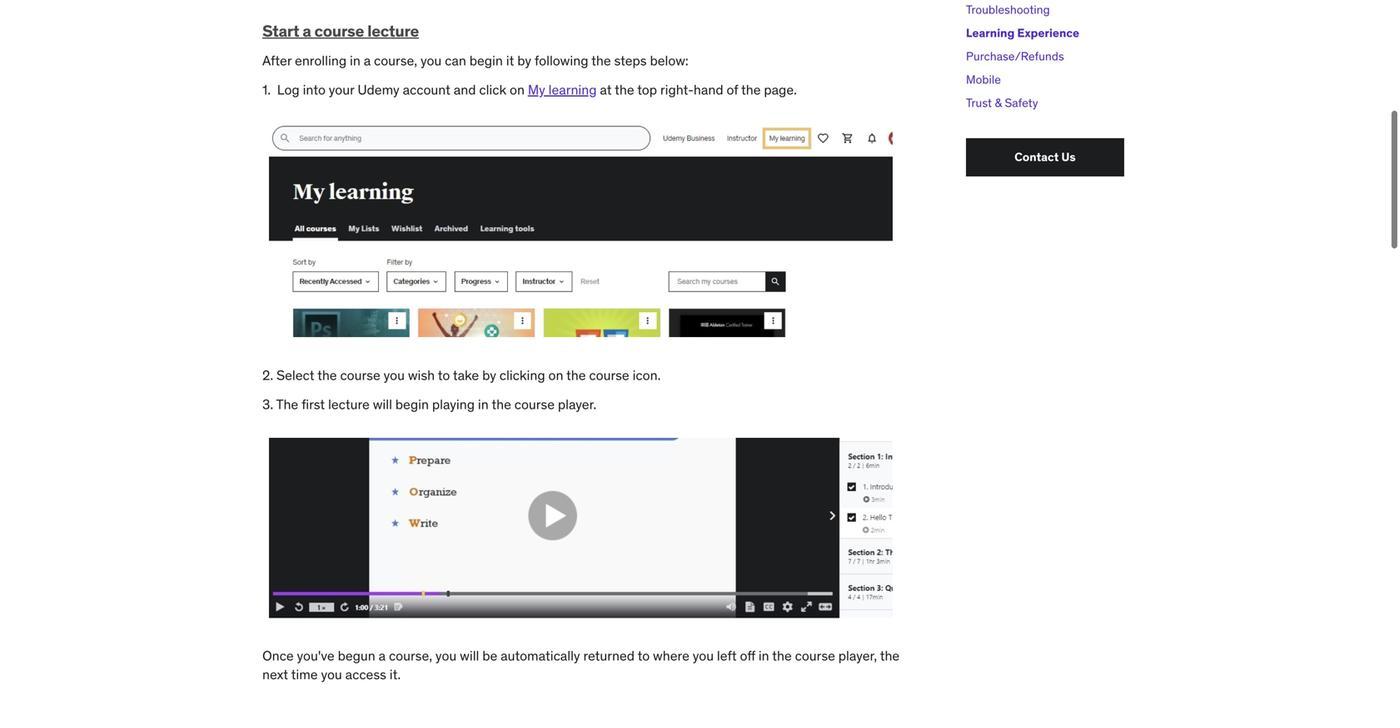 Task type: locate. For each thing, give the bounding box(es) containing it.
lecture right first
[[328, 396, 370, 413]]

off
[[740, 648, 756, 665]]

safety
[[1005, 95, 1039, 110]]

1 horizontal spatial will
[[460, 648, 479, 665]]

clicking
[[500, 367, 545, 384]]

0 vertical spatial on
[[510, 81, 525, 98]]

select
[[277, 367, 315, 384]]

2 vertical spatial a
[[379, 648, 386, 665]]

the right player,
[[880, 648, 900, 665]]

the right of
[[742, 81, 761, 98]]

0 horizontal spatial will
[[373, 396, 392, 413]]

you left be
[[436, 648, 457, 665]]

to
[[438, 367, 450, 384], [638, 648, 650, 665]]

0 vertical spatial by
[[518, 52, 532, 69]]

to inside 'once you've begun a course, you will be automatically returned to where you left off in the course player, the next time you access it.'
[[638, 648, 650, 665]]

the
[[592, 52, 611, 69], [615, 81, 635, 98], [742, 81, 761, 98], [318, 367, 337, 384], [567, 367, 586, 384], [492, 396, 511, 413], [773, 648, 792, 665], [880, 648, 900, 665]]

the up player.
[[567, 367, 586, 384]]

the
[[276, 396, 298, 413]]

on left my
[[510, 81, 525, 98]]

1 vertical spatial in
[[478, 396, 489, 413]]

you've
[[297, 648, 335, 665]]

mobile link
[[967, 72, 1002, 87]]

on right the clicking
[[549, 367, 564, 384]]

a
[[303, 21, 311, 41], [364, 52, 371, 69], [379, 648, 386, 665]]

0 vertical spatial will
[[373, 396, 392, 413]]

will right first
[[373, 396, 392, 413]]

mobile
[[967, 72, 1002, 87]]

course_player.jpg image
[[269, 438, 893, 619]]

1 vertical spatial course,
[[389, 648, 433, 665]]

begin left it
[[470, 52, 503, 69]]

udemy
[[358, 81, 400, 98]]

top
[[638, 81, 657, 98]]

hand
[[694, 81, 724, 98]]

by right the take on the left of the page
[[483, 367, 497, 384]]

1 horizontal spatial to
[[638, 648, 650, 665]]

will left be
[[460, 648, 479, 665]]

0 horizontal spatial a
[[303, 21, 311, 41]]

log
[[277, 81, 300, 98]]

0 horizontal spatial to
[[438, 367, 450, 384]]

the left steps
[[592, 52, 611, 69]]

0 horizontal spatial on
[[510, 81, 525, 98]]

2 horizontal spatial in
[[759, 648, 770, 665]]

contact us
[[1015, 150, 1076, 165]]

0 vertical spatial a
[[303, 21, 311, 41]]

1 vertical spatial a
[[364, 52, 371, 69]]

you down the you've
[[321, 667, 342, 684]]

contact us button
[[967, 138, 1125, 176]]

in up the your
[[350, 52, 361, 69]]

&
[[995, 95, 1002, 110]]

0 vertical spatial course,
[[374, 52, 418, 69]]

start
[[262, 21, 299, 41]]

to left the take on the left of the page
[[438, 367, 450, 384]]

1 vertical spatial lecture
[[328, 396, 370, 413]]

course left "icon."
[[589, 367, 630, 384]]

begin
[[470, 52, 503, 69], [396, 396, 429, 413]]

1 vertical spatial to
[[638, 648, 650, 665]]

left
[[717, 648, 737, 665]]

0 vertical spatial begin
[[470, 52, 503, 69]]

begun
[[338, 648, 376, 665]]

1 vertical spatial will
[[460, 648, 479, 665]]

1 vertical spatial begin
[[396, 396, 429, 413]]

1 horizontal spatial a
[[364, 52, 371, 69]]

a up 'access'
[[379, 648, 386, 665]]

a up the udemy
[[364, 52, 371, 69]]

course,
[[374, 52, 418, 69], [389, 648, 433, 665]]

in inside 'once you've begun a course, you will be automatically returned to where you left off in the course player, the next time you access it.'
[[759, 648, 770, 665]]

my learning link
[[528, 81, 597, 98]]

us
[[1062, 150, 1076, 165]]

icon.
[[633, 367, 661, 384]]

course, up it.
[[389, 648, 433, 665]]

next
[[262, 667, 288, 684]]

troubleshooting
[[967, 2, 1051, 17]]

my
[[528, 81, 546, 98]]

the right "off"
[[773, 648, 792, 665]]

trust & safety link
[[967, 95, 1039, 110]]

by right it
[[518, 52, 532, 69]]

trust
[[967, 95, 992, 110]]

first
[[302, 396, 325, 413]]

at
[[600, 81, 612, 98]]

on
[[510, 81, 525, 98], [549, 367, 564, 384]]

by
[[518, 52, 532, 69], [483, 367, 497, 384]]

take
[[453, 367, 479, 384]]

1.  log into your udemy account and click on my learning at the top right-hand of the page.
[[262, 81, 797, 98]]

learning
[[967, 25, 1015, 40]]

course, inside 'once you've begun a course, you will be automatically returned to where you left off in the course player, the next time you access it.'
[[389, 648, 433, 665]]

course left player,
[[795, 648, 836, 665]]

time
[[291, 667, 318, 684]]

learning experience link
[[967, 25, 1080, 40]]

a right start
[[303, 21, 311, 41]]

once
[[262, 648, 294, 665]]

learning
[[549, 81, 597, 98]]

course, up the udemy
[[374, 52, 418, 69]]

to left where
[[638, 648, 650, 665]]

lecture
[[368, 21, 419, 41], [328, 396, 370, 413]]

into
[[303, 81, 326, 98]]

a inside 'once you've begun a course, you will be automatically returned to where you left off in the course player, the next time you access it.'
[[379, 648, 386, 665]]

course left the wish
[[340, 367, 381, 384]]

2 horizontal spatial a
[[379, 648, 386, 665]]

access
[[346, 667, 387, 684]]

1 horizontal spatial on
[[549, 367, 564, 384]]

3.
[[262, 396, 273, 413]]

2 vertical spatial in
[[759, 648, 770, 665]]

you left left at the right bottom of the page
[[693, 648, 714, 665]]

in right the playing
[[478, 396, 489, 413]]

contact
[[1015, 150, 1059, 165]]

begin down the wish
[[396, 396, 429, 413]]

in
[[350, 52, 361, 69], [478, 396, 489, 413], [759, 648, 770, 665]]

0 horizontal spatial begin
[[396, 396, 429, 413]]

0 horizontal spatial in
[[350, 52, 361, 69]]

0 vertical spatial lecture
[[368, 21, 419, 41]]

will
[[373, 396, 392, 413], [460, 648, 479, 665]]

course
[[315, 21, 364, 41], [340, 367, 381, 384], [589, 367, 630, 384], [515, 396, 555, 413], [795, 648, 836, 665]]

after
[[262, 52, 292, 69]]

the right at
[[615, 81, 635, 98]]

in right "off"
[[759, 648, 770, 665]]

lecture up the udemy
[[368, 21, 419, 41]]

2.
[[262, 367, 273, 384]]

0 horizontal spatial by
[[483, 367, 497, 384]]

the down the clicking
[[492, 396, 511, 413]]

you
[[421, 52, 442, 69], [384, 367, 405, 384], [436, 648, 457, 665], [693, 648, 714, 665], [321, 667, 342, 684]]



Task type: vqa. For each thing, say whether or not it's contained in the screenshot.
topmost "account,"
no



Task type: describe. For each thing, give the bounding box(es) containing it.
after enrolling in a course, you can begin it by following the steps below:
[[262, 52, 689, 69]]

start a course lecture
[[262, 21, 419, 41]]

you left can
[[421, 52, 442, 69]]

1 horizontal spatial begin
[[470, 52, 503, 69]]

player.
[[558, 396, 597, 413]]

the right select
[[318, 367, 337, 384]]

below:
[[650, 52, 689, 69]]

can
[[445, 52, 466, 69]]

account
[[403, 81, 451, 98]]

automatically
[[501, 648, 580, 665]]

2. select the course you wish to take by clicking on the course icon.
[[262, 367, 661, 384]]

troubleshooting link
[[967, 2, 1051, 17]]

you left the wish
[[384, 367, 405, 384]]

it.
[[390, 667, 401, 684]]

be
[[483, 648, 498, 665]]

steps
[[614, 52, 647, 69]]

wish
[[408, 367, 435, 384]]

once you've begun a course, you will be automatically returned to where you left off in the course player, the next time you access it.
[[262, 648, 900, 684]]

3. the first lecture will begin playing in the course player.
[[262, 396, 597, 413]]

1 horizontal spatial by
[[518, 52, 532, 69]]

1 horizontal spatial in
[[478, 396, 489, 413]]

enrolling
[[295, 52, 347, 69]]

purchase/refunds
[[967, 49, 1065, 64]]

your
[[329, 81, 355, 98]]

course down the clicking
[[515, 396, 555, 413]]

my_learning.jpg image
[[269, 123, 893, 338]]

click
[[479, 81, 507, 98]]

experience
[[1018, 25, 1080, 40]]

course, for begun
[[389, 648, 433, 665]]

course inside 'once you've begun a course, you will be automatically returned to where you left off in the course player, the next time you access it.'
[[795, 648, 836, 665]]

troubleshooting learning experience purchase/refunds mobile trust & safety
[[967, 2, 1080, 110]]

and
[[454, 81, 476, 98]]

0 vertical spatial in
[[350, 52, 361, 69]]

will inside 'once you've begun a course, you will be automatically returned to where you left off in the course player, the next time you access it.'
[[460, 648, 479, 665]]

1 vertical spatial by
[[483, 367, 497, 384]]

lecture for course
[[368, 21, 419, 41]]

course up enrolling
[[315, 21, 364, 41]]

lecture for first
[[328, 396, 370, 413]]

course, for in
[[374, 52, 418, 69]]

right-
[[661, 81, 694, 98]]

it
[[506, 52, 514, 69]]

player,
[[839, 648, 878, 665]]

a for enrolling
[[364, 52, 371, 69]]

where
[[653, 648, 690, 665]]

page.
[[764, 81, 797, 98]]

1 vertical spatial on
[[549, 367, 564, 384]]

a for you've
[[379, 648, 386, 665]]

0 vertical spatial to
[[438, 367, 450, 384]]

purchase/refunds link
[[967, 49, 1065, 64]]

of
[[727, 81, 739, 98]]

following
[[535, 52, 589, 69]]

playing
[[432, 396, 475, 413]]

returned
[[584, 648, 635, 665]]



